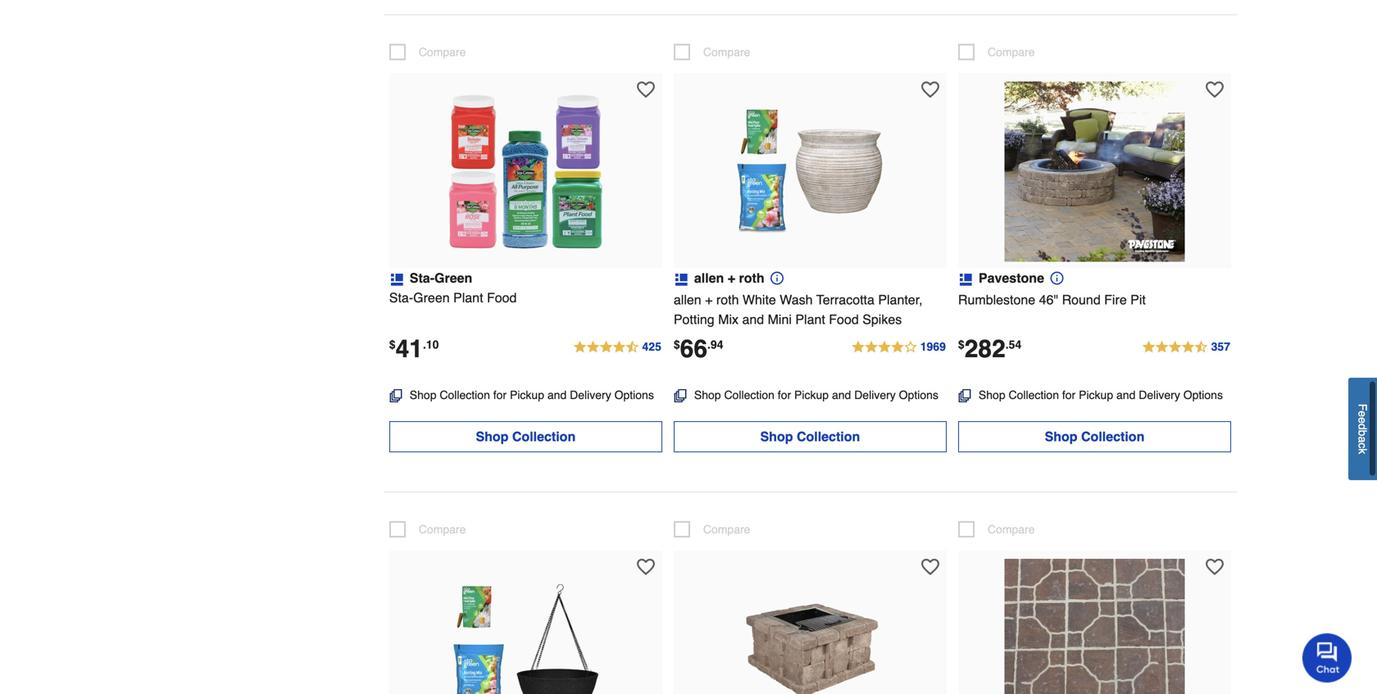 Task type: vqa. For each thing, say whether or not it's contained in the screenshot.
first $ from left
yes



Task type: describe. For each thing, give the bounding box(es) containing it.
yes image for allen + roth
[[771, 272, 784, 285]]

gr_6751 element
[[674, 522, 751, 538]]

heart outline image
[[637, 81, 655, 99]]

chat invite button image
[[1303, 633, 1353, 683]]

2 e from the top
[[1357, 418, 1370, 424]]

+ for allen + roth
[[728, 271, 736, 286]]

357
[[1212, 340, 1231, 353]]

compare for "gr_9161" element
[[988, 523, 1035, 536]]

roth for allen + roth
[[739, 271, 765, 286]]

a
[[1357, 437, 1370, 443]]

c
[[1357, 443, 1370, 449]]

2 shop collection for pickup and delivery options from the left
[[694, 389, 939, 402]]

plant inside allen + roth white wash terracotta planter, potting mix and  mini plant food spikes
[[796, 312, 826, 327]]

pavestone
[[979, 271, 1045, 286]]

compare for gr_9481 element
[[703, 46, 751, 59]]

actual price $282.54 element
[[958, 335, 1022, 363]]

gr_9481 element
[[674, 44, 751, 60]]

food inside allen + roth white wash terracotta planter, potting mix and  mini plant food spikes
[[829, 312, 859, 327]]

1 vertical spatial green
[[413, 290, 450, 306]]

round
[[1062, 292, 1101, 308]]

keystone patio paver project image
[[1005, 559, 1185, 694]]

4 stars image
[[851, 338, 947, 358]]

1 e from the top
[[1357, 411, 1370, 418]]

compare for gr_5088 element on the right top of the page
[[988, 46, 1035, 59]]

pavestone square fire pit # 3 (39w x 21h) image
[[720, 559, 901, 694]]

.54
[[1006, 338, 1022, 351]]

sta-green sta-green plant food
[[389, 271, 517, 306]]

actual price $66.94 element
[[674, 335, 724, 363]]

gr_5088 element
[[958, 44, 1035, 60]]

2 shop collection link from the left
[[674, 422, 947, 453]]

mini
[[768, 312, 792, 327]]

3 shop collection link from the left
[[958, 422, 1231, 453]]

potting
[[674, 312, 715, 327]]

$ 41 .10
[[389, 335, 439, 363]]

planter,
[[878, 292, 923, 308]]

3 delivery from the left
[[1139, 389, 1181, 402]]

$ for 41
[[389, 338, 396, 351]]

allen for allen + roth white wash terracotta planter, potting mix and  mini plant food spikes
[[674, 292, 702, 308]]

f
[[1357, 404, 1370, 411]]

compare for gr_9489 element
[[419, 523, 466, 536]]

white
[[743, 292, 776, 308]]

46"
[[1039, 292, 1059, 308]]

$ for 282
[[958, 338, 965, 351]]

rumblestone 46" round fire pit
[[958, 292, 1146, 308]]

rumblestone
[[958, 292, 1036, 308]]

4.5 stars image for 41
[[573, 338, 662, 358]]

b
[[1357, 430, 1370, 437]]



Task type: locate. For each thing, give the bounding box(es) containing it.
$ right the 425
[[674, 338, 680, 351]]

mix
[[718, 312, 739, 327]]

1 yes image from the left
[[771, 272, 784, 285]]

yes image up rumblestone 46" round fire pit on the right top
[[1051, 272, 1064, 285]]

1 horizontal spatial 4.5 stars image
[[1142, 338, 1231, 358]]

0 horizontal spatial shop collection for pickup and delivery options
[[410, 389, 654, 402]]

2 shop collection from the left
[[760, 429, 860, 444]]

+ up potting
[[705, 292, 713, 308]]

2 horizontal spatial shop collection
[[1045, 429, 1145, 444]]

0 horizontal spatial +
[[705, 292, 713, 308]]

0 vertical spatial sta-
[[410, 271, 435, 286]]

$
[[389, 338, 396, 351], [674, 338, 680, 351], [958, 338, 965, 351]]

compare inside gr_5088 element
[[988, 46, 1035, 59]]

0 horizontal spatial shop collection link
[[389, 422, 662, 453]]

terracotta
[[817, 292, 875, 308]]

0 horizontal spatial food
[[487, 290, 517, 306]]

2 yes image from the left
[[1051, 272, 1064, 285]]

41
[[396, 335, 423, 363]]

allen + roth
[[694, 271, 765, 286]]

roth up mix
[[717, 292, 739, 308]]

1 horizontal spatial delivery
[[854, 389, 896, 402]]

3 pickup from the left
[[1079, 389, 1114, 402]]

compare inside gr_6751 element
[[703, 523, 751, 536]]

1 pickup from the left
[[510, 389, 544, 402]]

compare inside gr_3939 element
[[419, 46, 466, 59]]

sta-
[[410, 271, 435, 286], [389, 290, 413, 306]]

4.5 stars image containing 357
[[1142, 338, 1231, 358]]

+ up mix
[[728, 271, 736, 286]]

k
[[1357, 449, 1370, 455]]

shop collection for pickup and delivery options
[[410, 389, 654, 402], [694, 389, 939, 402], [979, 389, 1223, 402]]

sta-green sta-green plant food image
[[436, 82, 616, 262]]

allen
[[694, 271, 724, 286], [674, 292, 702, 308]]

plant inside sta-green sta-green plant food
[[453, 290, 483, 306]]

f e e d b a c k
[[1357, 404, 1370, 455]]

$ right 1969 at the right
[[958, 338, 965, 351]]

0 vertical spatial roth
[[739, 271, 765, 286]]

3 $ from the left
[[958, 338, 965, 351]]

pit
[[1131, 292, 1146, 308]]

allen + roth white wash terracotta planter, potting mix and  mini plant food spikes
[[674, 292, 923, 327]]

3 shop collection for pickup and delivery options from the left
[[979, 389, 1223, 402]]

shop collection
[[476, 429, 576, 444], [760, 429, 860, 444], [1045, 429, 1145, 444]]

compare inside gr_9489 element
[[419, 523, 466, 536]]

collection
[[440, 389, 490, 402], [724, 389, 775, 402], [1009, 389, 1059, 402], [512, 429, 576, 444], [797, 429, 860, 444], [1081, 429, 1145, 444]]

4.5 stars image
[[573, 338, 662, 358], [1142, 338, 1231, 358]]

2 $ from the left
[[674, 338, 680, 351]]

e up "d"
[[1357, 411, 1370, 418]]

1 $ from the left
[[389, 338, 396, 351]]

pavestone rumblestone 46" round fire pit image
[[1005, 82, 1185, 262]]

options
[[615, 389, 654, 402], [899, 389, 939, 402], [1184, 389, 1223, 402]]

shop collection link
[[389, 422, 662, 453], [674, 422, 947, 453], [958, 422, 1231, 453]]

2 horizontal spatial delivery
[[1139, 389, 1181, 402]]

1 horizontal spatial plant
[[796, 312, 826, 327]]

66
[[680, 335, 708, 363]]

1 for from the left
[[493, 389, 507, 402]]

actual price $41.10 element
[[389, 335, 439, 363]]

0 vertical spatial +
[[728, 271, 736, 286]]

2 4.5 stars image from the left
[[1142, 338, 1231, 358]]

$ inside $ 66 .94
[[674, 338, 680, 351]]

spikes
[[863, 312, 902, 327]]

allen + roth allen + roth white wash terracotta planter,  potting mix and  mini plant food spikes image
[[720, 82, 901, 262]]

1 horizontal spatial shop collection
[[760, 429, 860, 444]]

compare inside "gr_9161" element
[[988, 523, 1035, 536]]

2 horizontal spatial $
[[958, 338, 965, 351]]

0 horizontal spatial shop collection
[[476, 429, 576, 444]]

yes image for pavestone
[[1051, 272, 1064, 285]]

fire
[[1105, 292, 1127, 308]]

0 vertical spatial food
[[487, 290, 517, 306]]

1 horizontal spatial food
[[829, 312, 859, 327]]

options down 357 at the right of the page
[[1184, 389, 1223, 402]]

4.5 stars image down pit at the right top of the page
[[1142, 338, 1231, 358]]

plant
[[453, 290, 483, 306], [796, 312, 826, 327]]

2 horizontal spatial pickup
[[1079, 389, 1114, 402]]

$ left .10
[[389, 338, 396, 351]]

1 horizontal spatial $
[[674, 338, 680, 351]]

yes image up white
[[771, 272, 784, 285]]

1 4.5 stars image from the left
[[573, 338, 662, 358]]

2 pickup from the left
[[795, 389, 829, 402]]

1 vertical spatial food
[[829, 312, 859, 327]]

yes image
[[771, 272, 784, 285], [1051, 272, 1064, 285]]

0 horizontal spatial delivery
[[570, 389, 611, 402]]

1 vertical spatial allen
[[674, 292, 702, 308]]

e up b at right bottom
[[1357, 418, 1370, 424]]

gr_9161 element
[[958, 522, 1035, 538]]

allen inside allen + roth white wash terracotta planter, potting mix and  mini plant food spikes
[[674, 292, 702, 308]]

282
[[965, 335, 1006, 363]]

delivery
[[570, 389, 611, 402], [854, 389, 896, 402], [1139, 389, 1181, 402]]

1 shop collection link from the left
[[389, 422, 662, 453]]

sta-green sta-green potting mix, mini plant food spikes and black resin hanging planter image
[[436, 559, 616, 694]]

1 horizontal spatial yes image
[[1051, 272, 1064, 285]]

2 options from the left
[[899, 389, 939, 402]]

+ inside allen + roth white wash terracotta planter, potting mix and  mini plant food spikes
[[705, 292, 713, 308]]

green
[[435, 271, 472, 286], [413, 290, 450, 306]]

4.5 stars image left 66
[[573, 338, 662, 358]]

roth for allen + roth white wash terracotta planter, potting mix and  mini plant food spikes
[[717, 292, 739, 308]]

compare
[[419, 46, 466, 59], [703, 46, 751, 59], [988, 46, 1035, 59], [419, 523, 466, 536], [703, 523, 751, 536], [988, 523, 1035, 536]]

pickup
[[510, 389, 544, 402], [795, 389, 829, 402], [1079, 389, 1114, 402]]

and inside allen + roth white wash terracotta planter, potting mix and  mini plant food spikes
[[742, 312, 764, 327]]

1 horizontal spatial shop collection link
[[674, 422, 947, 453]]

1 horizontal spatial +
[[728, 271, 736, 286]]

$ for 66
[[674, 338, 680, 351]]

2 delivery from the left
[[854, 389, 896, 402]]

$ inside $ 41 .10
[[389, 338, 396, 351]]

2 horizontal spatial shop collection for pickup and delivery options
[[979, 389, 1223, 402]]

compare inside gr_9481 element
[[703, 46, 751, 59]]

3 shop collection from the left
[[1045, 429, 1145, 444]]

0 horizontal spatial pickup
[[510, 389, 544, 402]]

4.5 stars image for 282
[[1142, 338, 1231, 358]]

.10
[[423, 338, 439, 351]]

sta- up 41
[[389, 290, 413, 306]]

0 horizontal spatial options
[[615, 389, 654, 402]]

+
[[728, 271, 736, 286], [705, 292, 713, 308]]

1 shop collection for pickup and delivery options from the left
[[410, 389, 654, 402]]

heart outline image
[[921, 81, 939, 99], [1206, 81, 1224, 99], [637, 558, 655, 576], [921, 558, 939, 576], [1206, 558, 1224, 576]]

0 horizontal spatial $
[[389, 338, 396, 351]]

e
[[1357, 411, 1370, 418], [1357, 418, 1370, 424]]

3 options from the left
[[1184, 389, 1223, 402]]

options down 1969 at the right
[[899, 389, 939, 402]]

4.5 stars image containing 425
[[573, 338, 662, 358]]

shop
[[410, 389, 437, 402], [694, 389, 721, 402], [979, 389, 1006, 402], [476, 429, 509, 444], [760, 429, 793, 444], [1045, 429, 1078, 444]]

0 vertical spatial green
[[435, 271, 472, 286]]

food inside sta-green sta-green plant food
[[487, 290, 517, 306]]

1 options from the left
[[615, 389, 654, 402]]

roth inside allen + roth white wash terracotta planter, potting mix and  mini plant food spikes
[[717, 292, 739, 308]]

d
[[1357, 424, 1370, 430]]

1 vertical spatial plant
[[796, 312, 826, 327]]

$ 282 .54
[[958, 335, 1022, 363]]

wash
[[780, 292, 813, 308]]

options down the 425
[[615, 389, 654, 402]]

2 horizontal spatial options
[[1184, 389, 1223, 402]]

1 vertical spatial roth
[[717, 292, 739, 308]]

1969
[[921, 340, 946, 353]]

1 horizontal spatial pickup
[[795, 389, 829, 402]]

2 horizontal spatial shop collection link
[[958, 422, 1231, 453]]

compare for gr_3939 element
[[419, 46, 466, 59]]

and
[[742, 312, 764, 327], [548, 389, 567, 402], [832, 389, 851, 402], [1117, 389, 1136, 402]]

compare for gr_6751 element
[[703, 523, 751, 536]]

$ inside $ 282 .54
[[958, 338, 965, 351]]

1 shop collection from the left
[[476, 429, 576, 444]]

for
[[493, 389, 507, 402], [778, 389, 791, 402], [1062, 389, 1076, 402]]

1 vertical spatial +
[[705, 292, 713, 308]]

0 horizontal spatial yes image
[[771, 272, 784, 285]]

0 vertical spatial allen
[[694, 271, 724, 286]]

f e e d b a c k button
[[1349, 378, 1377, 481]]

+ for allen + roth white wash terracotta planter, potting mix and  mini plant food spikes
[[705, 292, 713, 308]]

1 horizontal spatial for
[[778, 389, 791, 402]]

allen for allen + roth
[[694, 271, 724, 286]]

0 horizontal spatial for
[[493, 389, 507, 402]]

0 horizontal spatial plant
[[453, 290, 483, 306]]

.94
[[708, 338, 724, 351]]

food
[[487, 290, 517, 306], [829, 312, 859, 327]]

$ 66 .94
[[674, 335, 724, 363]]

sta- up .10
[[410, 271, 435, 286]]

1 horizontal spatial shop collection for pickup and delivery options
[[694, 389, 939, 402]]

3 for from the left
[[1062, 389, 1076, 402]]

roth
[[739, 271, 765, 286], [717, 292, 739, 308]]

0 horizontal spatial 4.5 stars image
[[573, 338, 662, 358]]

roth up white
[[739, 271, 765, 286]]

1 vertical spatial sta-
[[389, 290, 413, 306]]

1 delivery from the left
[[570, 389, 611, 402]]

1 horizontal spatial options
[[899, 389, 939, 402]]

2 horizontal spatial for
[[1062, 389, 1076, 402]]

0 vertical spatial plant
[[453, 290, 483, 306]]

425
[[642, 340, 662, 353]]

gr_3939 element
[[389, 44, 466, 60]]

gr_9489 element
[[389, 522, 466, 538]]

2 for from the left
[[778, 389, 791, 402]]



